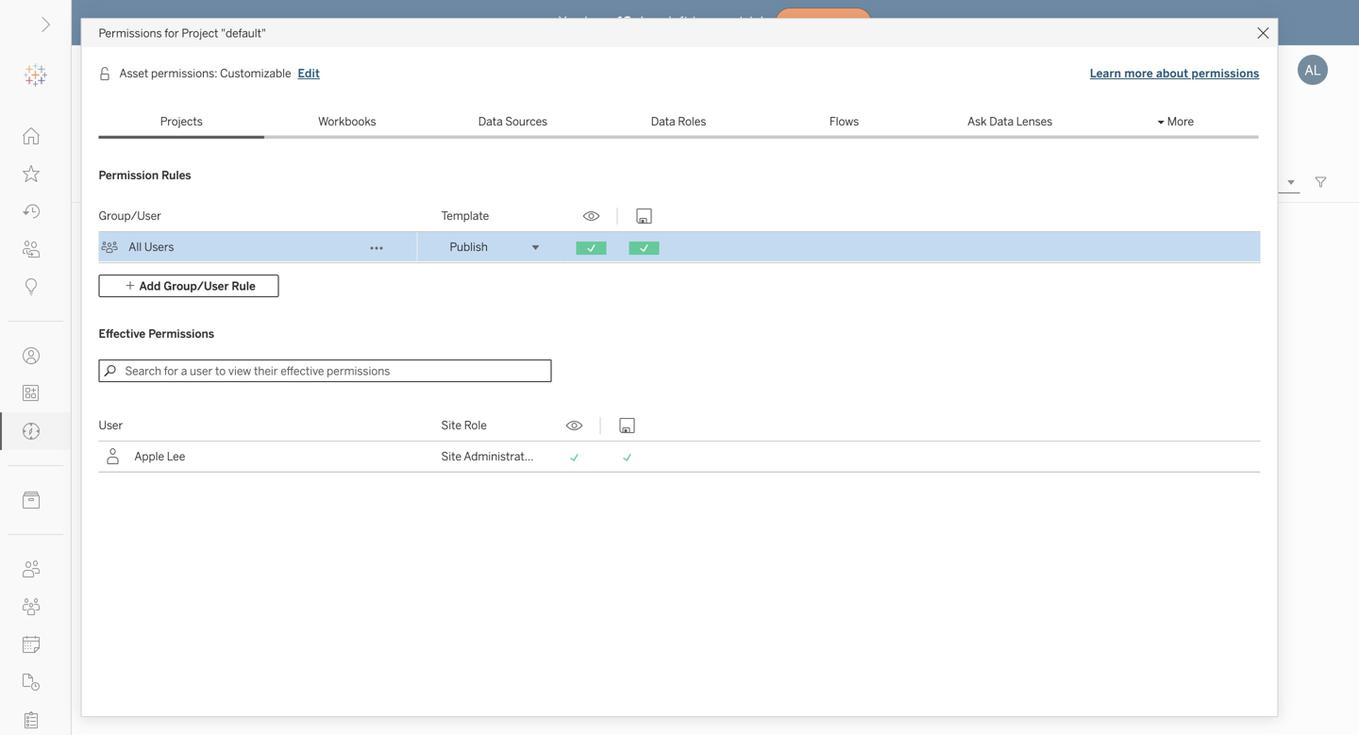 Task type: vqa. For each thing, say whether or not it's contained in the screenshot.
the your
yes



Task type: describe. For each thing, give the bounding box(es) containing it.
sources
[[505, 115, 548, 128]]

1 vertical spatial permissions
[[148, 327, 214, 341]]

data sources
[[479, 115, 548, 128]]

permission rules
[[99, 169, 191, 182]]

this project includes automatically uploaded samples.
[[406, 436, 636, 466]]

grid containing user
[[99, 411, 1261, 472]]

administrator
[[464, 450, 536, 464]]

0 vertical spatial permissions
[[99, 26, 162, 40]]

explore
[[94, 118, 172, 144]]

▾ more
[[1158, 115, 1195, 128]]

navigation panel element
[[0, 57, 71, 736]]

0 vertical spatial default
[[106, 410, 149, 426]]

3 data from the left
[[990, 115, 1014, 128]]

edit link
[[297, 64, 321, 83]]

data for data roles
[[651, 115, 676, 128]]

now
[[824, 17, 849, 29]]

have
[[585, 14, 614, 30]]

permissions:
[[151, 67, 218, 80]]

permissions for project "default"
[[99, 26, 266, 40]]

projects
[[160, 115, 203, 128]]

site administrator creator
[[441, 450, 578, 464]]

data for data sources
[[479, 115, 503, 128]]

project inside the default project that was automatically created by tableau.
[[167, 436, 203, 449]]

default image
[[94, 220, 378, 396]]

automatically inside the default project that was automatically created by tableau.
[[252, 436, 322, 449]]

your
[[708, 14, 736, 30]]

publish image
[[633, 208, 656, 225]]

"default"
[[221, 26, 266, 40]]

permission
[[99, 169, 159, 182]]

rules
[[162, 169, 191, 182]]

users
[[144, 240, 174, 254]]

main navigation. press the up and down arrow keys to access links. element
[[0, 117, 71, 736]]

▾
[[1158, 115, 1165, 128]]

project
[[182, 26, 218, 40]]

days
[[636, 14, 665, 30]]

includes
[[470, 436, 513, 449]]

lee
[[167, 450, 185, 464]]

left
[[669, 14, 689, 30]]

permissions tab list
[[99, 105, 1259, 139]]

grid containing group/user
[[99, 201, 1261, 263]]

data roles
[[651, 115, 707, 128]]

customizable
[[220, 67, 291, 80]]

you have 13 days left in your trial.
[[559, 14, 768, 30]]

learn more about permissions
[[1090, 67, 1260, 80]]

for
[[165, 26, 179, 40]]

this
[[406, 436, 428, 449]]

view image
[[580, 208, 603, 225]]

group permission rule image
[[101, 239, 118, 256]]

site role
[[441, 419, 487, 432]]

site for site administrator creator
[[441, 450, 462, 464]]

workbooks
[[318, 115, 376, 128]]

more
[[1168, 115, 1195, 128]]

more
[[1125, 67, 1154, 80]]

all
[[129, 240, 142, 254]]

trial.
[[739, 14, 768, 30]]

apple
[[134, 450, 164, 464]]

automatically inside this project includes automatically uploaded samples.
[[515, 436, 586, 449]]

ask
[[968, 115, 987, 128]]

buy
[[799, 17, 821, 29]]

view image
[[563, 417, 586, 434]]

new
[[115, 175, 138, 189]]

asset
[[119, 67, 149, 80]]



Task type: locate. For each thing, give the bounding box(es) containing it.
uploaded
[[588, 436, 636, 449]]

the
[[106, 436, 126, 449]]

created
[[325, 436, 364, 449]]

automatically
[[252, 436, 322, 449], [515, 436, 586, 449]]

data left sources
[[479, 115, 503, 128]]

1 data from the left
[[479, 115, 503, 128]]

Search for a user to view their effective permissions text field
[[99, 360, 552, 382]]

grid
[[99, 201, 1261, 263], [99, 411, 1261, 472]]

all users
[[129, 240, 174, 254]]

1 project from the left
[[167, 436, 203, 449]]

buy now button
[[775, 8, 873, 38]]

learn more about permissions link
[[1089, 64, 1261, 83]]

13
[[618, 14, 632, 30]]

default
[[106, 410, 149, 426], [128, 436, 164, 449]]

asset permissions: customizable
[[119, 67, 291, 80]]

site
[[441, 419, 462, 432], [441, 450, 462, 464]]

publish image
[[616, 417, 639, 434]]

row
[[99, 442, 1261, 472]]

1 horizontal spatial data
[[651, 115, 676, 128]]

1 vertical spatial grid
[[99, 411, 1261, 472]]

site left role on the left of the page
[[441, 419, 462, 432]]

1 grid from the top
[[99, 201, 1261, 263]]

data
[[479, 115, 503, 128], [651, 115, 676, 128], [990, 115, 1014, 128]]

2 grid from the top
[[99, 411, 1261, 472]]

samples
[[406, 410, 460, 426]]

roles
[[678, 115, 707, 128]]

learn
[[1090, 67, 1122, 80]]

row containing apple lee
[[99, 442, 1261, 472]]

site down site role
[[441, 450, 462, 464]]

0 vertical spatial grid
[[99, 201, 1261, 263]]

edit
[[298, 67, 320, 80]]

lenses
[[1017, 115, 1053, 128]]

site for site role
[[441, 419, 462, 432]]

samples image
[[395, 220, 678, 396]]

2 horizontal spatial data
[[990, 115, 1014, 128]]

permissions right the effective
[[148, 327, 214, 341]]

all users row
[[99, 232, 1261, 263]]

role
[[464, 419, 487, 432]]

data right the ask
[[990, 115, 1014, 128]]

all users row group
[[99, 232, 1261, 263]]

was
[[229, 436, 249, 449]]

default up the the
[[106, 410, 149, 426]]

0 horizontal spatial data
[[479, 115, 503, 128]]

project inside this project includes automatically uploaded samples.
[[431, 436, 467, 449]]

permissions up asset
[[99, 26, 162, 40]]

effective permissions
[[99, 327, 214, 341]]

tableau.
[[120, 453, 163, 466]]

effective
[[99, 327, 146, 341]]

by
[[106, 453, 118, 466]]

1 site from the top
[[441, 419, 462, 432]]

samples.
[[406, 453, 452, 466]]

the default project that was automatically created by tableau.
[[106, 436, 364, 466]]

project
[[167, 436, 203, 449], [431, 436, 467, 449]]

0 horizontal spatial automatically
[[252, 436, 322, 449]]

new button
[[94, 171, 170, 194]]

you
[[559, 14, 581, 30]]

1 vertical spatial site
[[441, 450, 462, 464]]

1 horizontal spatial project
[[431, 436, 467, 449]]

permissions
[[99, 26, 162, 40], [148, 327, 214, 341]]

user
[[99, 419, 123, 432]]

automatically up creator
[[515, 436, 586, 449]]

row inside permissions for project "default" dialog
[[99, 442, 1261, 472]]

creator
[[538, 450, 578, 464]]

site inside row
[[441, 450, 462, 464]]

ask data lenses
[[968, 115, 1053, 128]]

default up apple
[[128, 436, 164, 449]]

about
[[1157, 67, 1189, 80]]

project up lee
[[167, 436, 203, 449]]

permissions
[[1192, 67, 1260, 80]]

1 horizontal spatial automatically
[[515, 436, 586, 449]]

default inside the default project that was automatically created by tableau.
[[128, 436, 164, 449]]

2 data from the left
[[651, 115, 676, 128]]

flows
[[830, 115, 859, 128]]

1 automatically from the left
[[252, 436, 322, 449]]

permissions for project "default" dialog
[[82, 19, 1278, 736]]

2 site from the top
[[441, 450, 462, 464]]

in
[[693, 14, 704, 30]]

template
[[441, 209, 489, 223]]

project down site role
[[431, 436, 467, 449]]

user permission rule image
[[104, 449, 121, 466]]

apple lee
[[134, 450, 185, 464]]

data left roles
[[651, 115, 676, 128]]

0 horizontal spatial project
[[167, 436, 203, 449]]

2 project from the left
[[431, 436, 467, 449]]

1 vertical spatial default
[[128, 436, 164, 449]]

automatically right the "was"
[[252, 436, 322, 449]]

group/user
[[99, 209, 161, 223]]

2 automatically from the left
[[515, 436, 586, 449]]

that
[[206, 436, 227, 449]]

buy now
[[799, 17, 849, 29]]

0 vertical spatial site
[[441, 419, 462, 432]]



